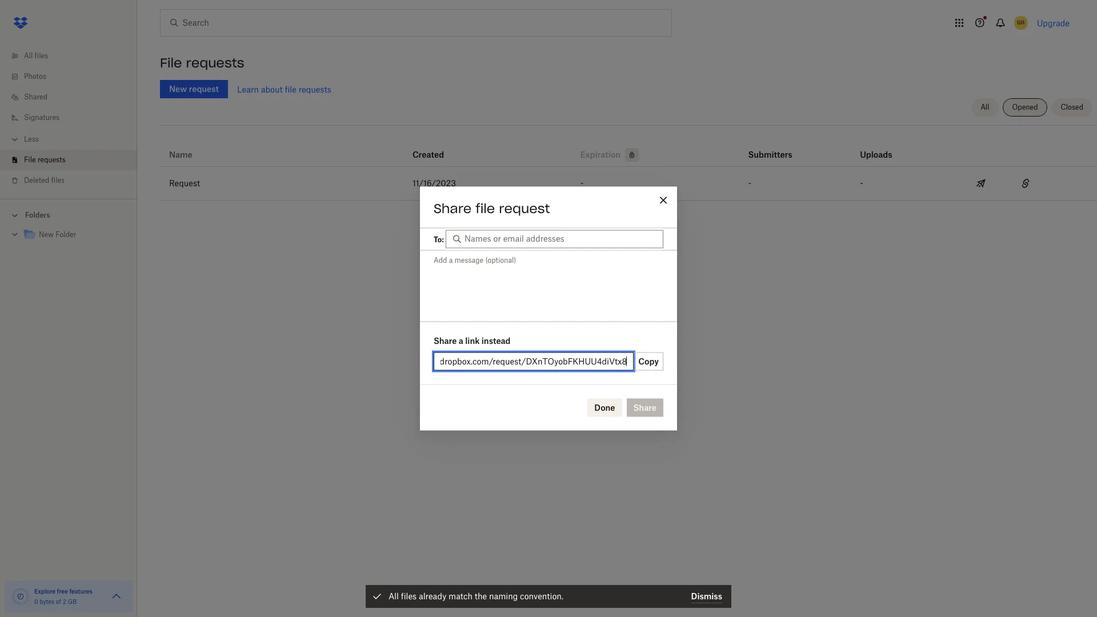 Task type: describe. For each thing, give the bounding box(es) containing it.
0
[[34, 598, 38, 605]]

opened
[[1012, 103, 1038, 111]]

all for all
[[981, 103, 989, 111]]

deleted files
[[24, 176, 65, 185]]

bytes
[[40, 598, 54, 605]]

Add a message (optional) text field
[[420, 251, 677, 320]]

1 horizontal spatial requests
[[186, 55, 244, 71]]

1 - from the left
[[580, 178, 584, 188]]

files for all files
[[35, 51, 48, 60]]

match
[[449, 591, 473, 601]]

all files
[[24, 51, 48, 60]]

11/16/2023
[[413, 178, 456, 188]]

shared
[[24, 93, 47, 101]]

folder
[[56, 230, 76, 239]]

signatures
[[24, 113, 59, 122]]

upgrade
[[1037, 18, 1070, 28]]

row containing request
[[160, 167, 1097, 201]]

Share a link instead text field
[[441, 355, 627, 368]]

request
[[499, 200, 550, 216]]

file inside list item
[[24, 155, 36, 164]]

all files link
[[9, 46, 137, 66]]

dismiss button
[[691, 590, 722, 603]]

created
[[413, 150, 444, 159]]

copy link image
[[1019, 177, 1033, 190]]

0 horizontal spatial file
[[285, 84, 297, 94]]

dropbox image
[[9, 11, 32, 34]]

gb
[[68, 598, 77, 605]]

folders button
[[0, 206, 137, 223]]

file requests list item
[[0, 150, 137, 170]]

instead
[[482, 336, 511, 345]]

learn
[[237, 84, 259, 94]]

learn about file requests link
[[237, 84, 331, 94]]

share file request dialog
[[420, 187, 677, 431]]

files for all files already match the naming convention.
[[401, 591, 417, 601]]

opened button
[[1003, 98, 1047, 117]]

folders
[[25, 211, 50, 219]]

request
[[169, 178, 200, 188]]

explore
[[34, 588, 56, 595]]

share file request
[[434, 200, 550, 216]]

deleted files link
[[9, 170, 137, 191]]

0 vertical spatial file
[[160, 55, 182, 71]]

0 vertical spatial file requests
[[160, 55, 244, 71]]

photos link
[[9, 66, 137, 87]]

share for share a link instead
[[434, 336, 457, 345]]

a
[[459, 336, 463, 345]]

all for all files already match the naming convention.
[[389, 591, 399, 601]]

pro trial element
[[621, 148, 639, 162]]

shared link
[[9, 87, 137, 107]]

copy
[[638, 356, 659, 366]]



Task type: locate. For each thing, give the bounding box(es) containing it.
all for all files
[[24, 51, 33, 60]]

1 share from the top
[[434, 200, 472, 216]]

1 horizontal spatial file
[[476, 200, 495, 216]]

Contact input text field
[[464, 232, 658, 245]]

1 horizontal spatial column header
[[860, 134, 906, 162]]

share a link instead
[[434, 336, 511, 345]]

file
[[160, 55, 182, 71], [24, 155, 36, 164]]

1 horizontal spatial file requests
[[160, 55, 244, 71]]

new folder link
[[23, 227, 128, 243]]

share for share file request
[[434, 200, 472, 216]]

1 column header from the left
[[748, 134, 794, 162]]

requests right about
[[299, 84, 331, 94]]

new
[[39, 230, 54, 239]]

requests
[[186, 55, 244, 71], [299, 84, 331, 94], [38, 155, 66, 164]]

2 horizontal spatial files
[[401, 591, 417, 601]]

new folder
[[39, 230, 76, 239]]

row
[[160, 130, 1097, 167], [160, 167, 1097, 201]]

files inside alert
[[401, 591, 417, 601]]

alert containing dismiss
[[366, 585, 731, 608]]

2 - from the left
[[748, 178, 751, 188]]

all button
[[971, 98, 999, 117]]

file inside dialog
[[476, 200, 495, 216]]

all inside list
[[24, 51, 33, 60]]

0 vertical spatial all
[[24, 51, 33, 60]]

file
[[285, 84, 297, 94], [476, 200, 495, 216]]

explore free features 0 bytes of 2 gb
[[34, 588, 92, 605]]

0 horizontal spatial -
[[580, 178, 584, 188]]

less image
[[9, 134, 21, 145]]

list
[[0, 39, 137, 199]]

learn about file requests
[[237, 84, 331, 94]]

2 row from the top
[[160, 167, 1097, 201]]

about
[[261, 84, 283, 94]]

created button
[[413, 148, 444, 162]]

requests up learn
[[186, 55, 244, 71]]

the
[[475, 591, 487, 601]]

files right deleted
[[51, 176, 65, 185]]

0 horizontal spatial files
[[35, 51, 48, 60]]

2 horizontal spatial -
[[860, 178, 863, 188]]

1 vertical spatial files
[[51, 176, 65, 185]]

share
[[434, 200, 472, 216], [434, 336, 457, 345]]

free
[[57, 588, 68, 595]]

1 horizontal spatial files
[[51, 176, 65, 185]]

requests inside list item
[[38, 155, 66, 164]]

alert
[[366, 585, 731, 608]]

share down 11/16/2023
[[434, 200, 472, 216]]

0 horizontal spatial file
[[24, 155, 36, 164]]

1 row from the top
[[160, 130, 1097, 167]]

file requests up deleted files
[[24, 155, 66, 164]]

1 vertical spatial file
[[476, 200, 495, 216]]

all inside button
[[981, 103, 989, 111]]

1 horizontal spatial file
[[160, 55, 182, 71]]

done button
[[588, 399, 622, 417]]

closed button
[[1052, 98, 1093, 117]]

all left the already
[[389, 591, 399, 601]]

1 horizontal spatial all
[[389, 591, 399, 601]]

share left a
[[434, 336, 457, 345]]

table containing name
[[160, 130, 1097, 201]]

file requests up learn
[[160, 55, 244, 71]]

2 vertical spatial all
[[389, 591, 399, 601]]

photos
[[24, 72, 46, 81]]

0 vertical spatial requests
[[186, 55, 244, 71]]

2 share from the top
[[434, 336, 457, 345]]

of
[[56, 598, 61, 605]]

2 vertical spatial requests
[[38, 155, 66, 164]]

1 vertical spatial requests
[[299, 84, 331, 94]]

0 horizontal spatial file requests
[[24, 155, 66, 164]]

1 vertical spatial share
[[434, 336, 457, 345]]

file requests inside list item
[[24, 155, 66, 164]]

closed
[[1061, 103, 1083, 111]]

copy button
[[634, 352, 663, 371]]

to:
[[434, 235, 444, 243]]

name
[[169, 150, 192, 159]]

files for deleted files
[[51, 176, 65, 185]]

link
[[465, 336, 480, 345]]

requests up deleted files
[[38, 155, 66, 164]]

convention.
[[520, 591, 564, 601]]

naming
[[489, 591, 518, 601]]

less
[[24, 135, 39, 143]]

quota usage element
[[11, 587, 30, 606]]

dismiss
[[691, 591, 722, 601]]

0 vertical spatial file
[[285, 84, 297, 94]]

1 vertical spatial file
[[24, 155, 36, 164]]

list containing all files
[[0, 39, 137, 199]]

features
[[69, 588, 92, 595]]

already
[[419, 591, 446, 601]]

0 vertical spatial share
[[434, 200, 472, 216]]

1 vertical spatial all
[[981, 103, 989, 111]]

done
[[594, 403, 615, 412]]

2 column header from the left
[[860, 134, 906, 162]]

2 vertical spatial files
[[401, 591, 417, 601]]

all
[[24, 51, 33, 60], [981, 103, 989, 111], [389, 591, 399, 601]]

-
[[580, 178, 584, 188], [748, 178, 751, 188], [860, 178, 863, 188]]

1 vertical spatial file requests
[[24, 155, 66, 164]]

file requests
[[160, 55, 244, 71], [24, 155, 66, 164]]

files left the already
[[401, 591, 417, 601]]

file requests link
[[9, 150, 137, 170]]

all up the photos
[[24, 51, 33, 60]]

all left 'opened'
[[981, 103, 989, 111]]

file left request
[[476, 200, 495, 216]]

table
[[160, 130, 1097, 201]]

2 horizontal spatial requests
[[299, 84, 331, 94]]

deleted
[[24, 176, 49, 185]]

column header
[[748, 134, 794, 162], [860, 134, 906, 162]]

0 horizontal spatial requests
[[38, 155, 66, 164]]

signatures link
[[9, 107, 137, 128]]

2 horizontal spatial all
[[981, 103, 989, 111]]

all files already match the naming convention.
[[389, 591, 564, 601]]

2
[[63, 598, 66, 605]]

files
[[35, 51, 48, 60], [51, 176, 65, 185], [401, 591, 417, 601]]

cell
[[1052, 167, 1097, 200]]

send email image
[[974, 177, 988, 190]]

upgrade link
[[1037, 18, 1070, 28]]

0 horizontal spatial column header
[[748, 134, 794, 162]]

files up the photos
[[35, 51, 48, 60]]

1 horizontal spatial -
[[748, 178, 751, 188]]

3 - from the left
[[860, 178, 863, 188]]

row containing name
[[160, 130, 1097, 167]]

0 horizontal spatial all
[[24, 51, 33, 60]]

0 vertical spatial files
[[35, 51, 48, 60]]

file right about
[[285, 84, 297, 94]]



Task type: vqa. For each thing, say whether or not it's contained in the screenshot.
JP
no



